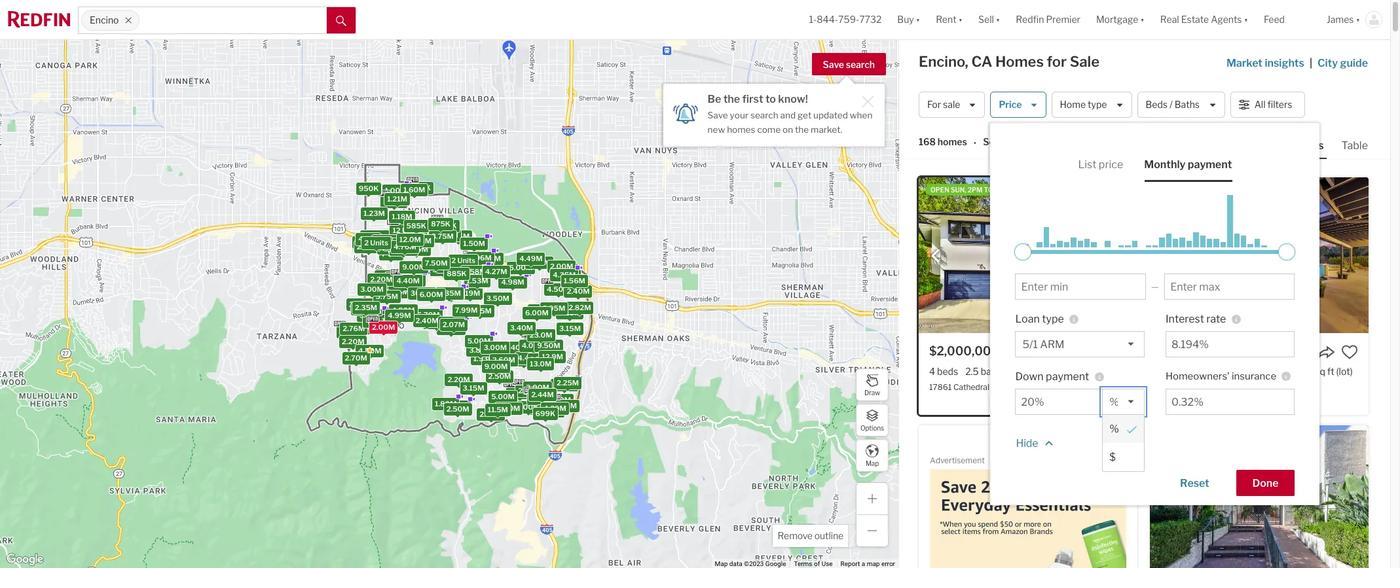 Task type: describe. For each thing, give the bounding box(es) containing it.
1 % from the top
[[1110, 396, 1119, 409]]

baths for $2,000,000
[[981, 366, 1005, 377]]

4.98m
[[501, 278, 524, 287]]

map
[[867, 561, 880, 568]]

2.50m down '3.30m'
[[353, 323, 376, 333]]

3.00m up 1.93m
[[483, 343, 507, 352]]

0 vertical spatial 7.50m
[[425, 258, 447, 268]]

a
[[862, 561, 865, 568]]

loan type
[[1016, 313, 1064, 326]]

monthly payment
[[1145, 159, 1232, 171]]

3.00m down 13.0m
[[526, 383, 549, 392]]

outline
[[815, 531, 844, 542]]

0 horizontal spatial 3.15m
[[375, 316, 397, 325]]

sell
[[979, 14, 994, 25]]

3.58m
[[463, 267, 486, 276]]

12 units
[[392, 226, 420, 235]]

open sun, 2pm to 5pm
[[931, 186, 1010, 194]]

0 vertical spatial 2.60m
[[492, 355, 515, 364]]

2.5
[[966, 366, 979, 377]]

calneva
[[1185, 383, 1215, 393]]

1.56m
[[564, 276, 585, 285]]

0 vertical spatial 2.40m
[[567, 287, 589, 296]]

1 vertical spatial 5.50m
[[432, 265, 455, 274]]

market insights link
[[1227, 43, 1305, 71]]

rent ▾ button
[[936, 0, 963, 39]]

beds for $2,930,000
[[1169, 366, 1190, 377]]

for
[[1047, 53, 1067, 70]]

2.90m
[[405, 245, 428, 254]]

899k
[[375, 236, 395, 245]]

remove outline button
[[773, 525, 848, 548]]

real estate agents ▾ link
[[1161, 0, 1249, 39]]

dr,
[[1216, 383, 1226, 393]]

report ad
[[1098, 459, 1127, 466]]

0 vertical spatial 6.00m
[[419, 290, 443, 299]]

save for save your search and get updated when new homes come on the market.
[[708, 110, 728, 121]]

4.50m down the 3.25m
[[358, 346, 381, 355]]

0.44
[[1066, 366, 1086, 377]]

search inside save your search and get updated when new homes come on the market.
[[751, 110, 779, 121]]

list
[[1079, 159, 1097, 171]]

map for map
[[866, 460, 879, 467]]

buy ▾
[[898, 14, 920, 25]]

885k
[[447, 269, 466, 278]]

$2,930,000
[[1161, 345, 1230, 358]]

2.95m
[[542, 304, 565, 313]]

james ▾
[[1327, 14, 1361, 25]]

0 vertical spatial 3.40m
[[510, 323, 533, 333]]

1 horizontal spatial 3.80m
[[469, 346, 492, 355]]

0 vertical spatial 4.40m
[[396, 276, 420, 285]]

4.27m
[[485, 267, 507, 276]]

2 vertical spatial 2.00m
[[372, 323, 395, 332]]

market insights | city guide
[[1227, 57, 1368, 69]]

estate
[[1182, 14, 1209, 25]]

price button
[[991, 92, 1046, 118]]

sell ▾ button
[[979, 0, 1000, 39]]

the inside save your search and get updated when new homes come on the market.
[[795, 124, 809, 135]]

5pm
[[995, 186, 1010, 194]]

report a map error link
[[841, 561, 895, 568]]

google
[[766, 561, 786, 568]]

3.00m left 2.93m
[[445, 402, 468, 411]]

4.50m down 4.35m
[[547, 285, 570, 294]]

insights
[[1265, 57, 1305, 69]]

1 vertical spatial 4.15m
[[440, 289, 462, 298]]

1 horizontal spatial   text field
[[1172, 339, 1289, 351]]

market
[[1227, 57, 1263, 69]]

home type
[[1060, 99, 1107, 110]]

0 horizontal spatial the
[[724, 93, 740, 105]]

11.0m
[[531, 352, 552, 361]]

report a map error
[[841, 561, 895, 568]]

9.50m
[[537, 341, 560, 350]]

2 horizontal spatial 3.15m
[[559, 324, 581, 333]]

1 horizontal spatial 3.50m
[[415, 230, 438, 239]]

1 horizontal spatial 3.10m
[[509, 388, 530, 397]]

down
[[1016, 371, 1044, 383]]

1 vertical spatial 2.40m
[[415, 316, 438, 325]]

sell ▾
[[979, 14, 1000, 25]]

sq for $2,930,000
[[1264, 366, 1274, 377]]

reset button
[[1164, 470, 1226, 497]]

agents
[[1211, 14, 1242, 25]]

of
[[814, 561, 820, 568]]

1.19m
[[460, 289, 480, 298]]

0 horizontal spatial 3.10m
[[410, 236, 431, 246]]

terms
[[794, 561, 813, 568]]

map for map data ©2023 google
[[715, 561, 728, 568]]

2.93m
[[479, 410, 502, 419]]

open
[[931, 186, 950, 194]]

type for loan type
[[1042, 313, 1064, 326]]

0 vertical spatial 2.00m
[[550, 261, 573, 271]]

submit search image
[[336, 16, 347, 26]]

1 horizontal spatial 7.50m
[[497, 404, 520, 413]]

encino, ca homes for sale
[[919, 53, 1100, 70]]

payment for down payment
[[1046, 371, 1090, 383]]

options button
[[856, 404, 889, 437]]

interest
[[1166, 313, 1205, 326]]

1 horizontal spatial 9.00m
[[484, 362, 508, 371]]

91316
[[1043, 383, 1066, 393]]

acre
[[1088, 366, 1107, 377]]

when
[[850, 110, 873, 121]]

photo of 5333 zelzah ave #205, encino, ca 91316 image
[[1150, 426, 1369, 569]]

4.30m
[[365, 317, 388, 326]]

7.28m
[[559, 308, 581, 317]]

on
[[783, 124, 793, 135]]

ameriway
[[1161, 397, 1197, 405]]

759-
[[839, 14, 860, 25]]

▾ inside dropdown button
[[1244, 14, 1249, 25]]

1.35m
[[383, 186, 405, 195]]

0 vertical spatial 11.5m
[[530, 305, 550, 315]]

3.00m down "7.99m" at the left of page
[[439, 324, 463, 333]]

sq for $2,000,000
[[1040, 366, 1050, 377]]

beds / baths
[[1146, 99, 1200, 110]]

0 horizontal spatial 3.80m
[[438, 262, 462, 271]]

▾ for rent ▾
[[959, 14, 963, 25]]

to
[[984, 186, 993, 194]]

data
[[730, 561, 743, 568]]

2.07m
[[442, 320, 465, 329]]

1-
[[809, 14, 817, 25]]

1 vertical spatial 2.60m
[[518, 386, 541, 395]]

17861 cathedral pl, encino, ca 91316
[[930, 383, 1066, 393]]

800k
[[436, 221, 457, 230]]

849k
[[374, 237, 394, 246]]

filters
[[1268, 99, 1293, 110]]

0 horizontal spatial 11.5m
[[488, 405, 508, 414]]

payment for monthly payment
[[1188, 159, 1232, 171]]

12
[[392, 226, 400, 235]]

photos button
[[1286, 139, 1339, 159]]

2 horizontal spatial 3.50m
[[486, 294, 509, 303]]

1 vertical spatial 3.40m
[[504, 343, 527, 352]]

4.35m
[[553, 270, 576, 279]]

2.44m
[[531, 390, 554, 399]]

ca for 17861
[[1030, 383, 1041, 393]]

beds for $2,000,000
[[937, 366, 958, 377]]

draw
[[865, 389, 880, 397]]

favorite button checkbox
[[1110, 344, 1127, 361]]

0 vertical spatial 2.70m
[[345, 353, 367, 362]]

0 horizontal spatial 5.50m
[[392, 244, 415, 254]]

5.70m
[[417, 310, 440, 319]]

168
[[919, 136, 936, 148]]

3 ft from the left
[[1328, 366, 1335, 377]]

3 sq from the left
[[1315, 366, 1326, 377]]

0 vertical spatial 749k
[[384, 238, 403, 247]]

reset
[[1180, 478, 1210, 490]]

2 (lot) from the left
[[1337, 366, 1353, 377]]

type for home type
[[1088, 99, 1107, 110]]

4.99m
[[388, 311, 411, 320]]

0 vertical spatial 2.20m
[[370, 275, 392, 284]]

ft for $2,930,000
[[1276, 366, 1283, 377]]

maximum price slider
[[1279, 244, 1296, 261]]

price
[[1099, 159, 1124, 171]]

7.99m
[[455, 306, 477, 315]]



Task type: locate. For each thing, give the bounding box(es) containing it.
1 vertical spatial 2.20m
[[342, 337, 364, 346]]

3.15m down 7.28m on the bottom left of the page
[[559, 324, 581, 333]]

0 vertical spatial   text field
[[1172, 339, 1289, 351]]

2 horizontal spatial 2.20m
[[447, 375, 470, 384]]

1 ft from the left
[[1052, 366, 1059, 377]]

2.50m left 2.93m
[[446, 404, 469, 414]]

ft
[[1052, 366, 1059, 377], [1276, 366, 1283, 377], [1328, 366, 1335, 377]]

13.0m
[[530, 359, 551, 368]]

▾ for james ▾
[[1356, 14, 1361, 25]]

hide button
[[1016, 428, 1058, 455]]

4.15m down 885k
[[440, 289, 462, 298]]

1 ▾ from the left
[[916, 14, 920, 25]]

report for report ad
[[1098, 459, 1118, 466]]

1 horizontal spatial 4.40m
[[530, 404, 553, 413]]

7.50m
[[425, 258, 447, 268], [497, 404, 520, 413]]

2.18m
[[391, 279, 412, 288]]

save search button
[[812, 53, 886, 75]]

3.20m
[[554, 401, 577, 410]]

1 vertical spatial homes
[[938, 136, 967, 148]]

save inside button
[[823, 59, 844, 70]]

  text field down '91316'
[[1022, 396, 1097, 409]]

0 vertical spatial payment
[[1188, 159, 1232, 171]]

—
[[1151, 281, 1160, 292]]

2.00m up "1.56m"
[[550, 261, 573, 271]]

0 vertical spatial map
[[866, 460, 879, 467]]

3.00m up 2.35m
[[360, 285, 383, 294]]

0 horizontal spatial 4.70m
[[393, 242, 416, 251]]

1 horizontal spatial save
[[823, 59, 844, 70]]

4.50m
[[465, 262, 489, 271], [547, 285, 570, 294], [441, 318, 464, 327], [358, 346, 381, 355]]

0 horizontal spatial 7.50m
[[425, 258, 447, 268]]

remove encino image
[[125, 16, 132, 24]]

▾ right the buy
[[916, 14, 920, 25]]

2.20m down the 3.25m
[[342, 337, 364, 346]]

3.96m
[[469, 253, 491, 262]]

options
[[861, 424, 884, 432]]

4 for 4 beds
[[930, 366, 935, 377]]

5 ▾ from the left
[[1244, 14, 1249, 25]]

map
[[866, 460, 879, 467], [715, 561, 728, 568]]

3.80m down 5.95m
[[469, 346, 492, 355]]

report left a
[[841, 561, 860, 568]]

beds / baths button
[[1137, 92, 1225, 118]]

2 horizontal spatial ca
[[1256, 383, 1267, 393]]

buy
[[898, 14, 914, 25]]

1.60m up 699k
[[529, 394, 551, 403]]

mortgage ▾ button
[[1089, 0, 1153, 39]]

3.75m
[[431, 231, 454, 240]]

1 horizontal spatial sq
[[1264, 366, 1274, 377]]

list box inside dialog
[[1103, 389, 1145, 472]]

3.50m
[[415, 230, 438, 239], [386, 288, 409, 297], [486, 294, 509, 303]]

9.00m left 4.45m
[[484, 362, 508, 371]]

4 up calneva
[[1197, 366, 1203, 377]]

4 up 17861
[[930, 366, 935, 377]]

1 horizontal spatial ca
[[1030, 383, 1041, 393]]

% down 0.44 acre (lot) on the right bottom
[[1110, 396, 1119, 409]]

1 vertical spatial 2.70m
[[539, 406, 562, 415]]

0 vertical spatial 1.60m
[[403, 185, 425, 194]]

2.50m
[[353, 323, 376, 333], [488, 372, 511, 381], [548, 395, 571, 404], [446, 404, 469, 414]]

baths
[[981, 366, 1005, 377], [1205, 366, 1229, 377]]

3.80m left 3.58m
[[438, 262, 462, 271]]

encino, for 17861
[[1002, 383, 1028, 393]]

2 4 from the left
[[1197, 366, 1203, 377]]

1 vertical spatial 4.40m
[[530, 404, 553, 413]]

payment
[[1188, 159, 1232, 171], [1046, 371, 1090, 383]]

7.50m left 699k
[[497, 404, 520, 413]]

9,271
[[1290, 366, 1314, 377]]

7.50m up 885k
[[425, 258, 447, 268]]

0 vertical spatial 4.15m
[[436, 230, 458, 239]]

▾ for sell ▾
[[996, 14, 1000, 25]]

3.40m up 4.45m
[[504, 343, 527, 352]]

2.20m up 1.80m
[[447, 375, 470, 384]]

type inside button
[[1088, 99, 1107, 110]]

baths up pl,
[[981, 366, 1005, 377]]

4.50m down "7.99m" at the left of page
[[441, 318, 464, 327]]

favorite button checkbox
[[1342, 344, 1359, 361]]

1 vertical spatial 749k
[[381, 249, 401, 258]]

1 horizontal spatial report
[[1098, 459, 1118, 466]]

1.60m up 1.85m
[[403, 185, 425, 194]]

2 baths from the left
[[1205, 366, 1229, 377]]

2 ft from the left
[[1276, 366, 1283, 377]]

0 horizontal spatial 1.60m
[[403, 185, 425, 194]]

  text field
[[1172, 396, 1289, 409]]

  text field down rate
[[1172, 339, 1289, 351]]

save search
[[823, 59, 875, 70]]

2 favorite button image from the left
[[1342, 344, 1359, 361]]

2.70m down 2.44m
[[539, 406, 562, 415]]

2.16m
[[377, 271, 398, 281]]

1 horizontal spatial 3.15m
[[463, 384, 484, 393]]

2.00m up '3.30m'
[[349, 299, 372, 309]]

updated
[[814, 110, 848, 121]]

encino, down "rent"
[[919, 53, 969, 70]]

rent ▾ button
[[928, 0, 971, 39]]

670k
[[384, 244, 404, 254]]

realty
[[1198, 397, 1224, 405]]

2,338
[[1012, 366, 1038, 377]]

17861
[[930, 383, 952, 393]]

2.70m down the 3.25m
[[345, 353, 367, 362]]

3 ▾ from the left
[[996, 14, 1000, 25]]

type right loan
[[1042, 313, 1064, 326]]

0 vertical spatial %
[[1110, 396, 1119, 409]]

2.60m down 1.95m
[[492, 355, 515, 364]]

1 vertical spatial 3.80m
[[469, 346, 492, 355]]

ca for 16551
[[1256, 383, 1267, 393]]

sq up '91316'
[[1040, 366, 1050, 377]]

be the first to know! dialog
[[663, 76, 885, 146]]

get
[[798, 110, 812, 121]]

3.89m
[[425, 318, 448, 327]]

rate
[[1207, 313, 1227, 326]]

(lot) down favorite button option
[[1337, 366, 1353, 377]]

9,271 sq ft (lot)
[[1290, 366, 1353, 377]]

3,365
[[1236, 366, 1262, 377]]

rent
[[936, 14, 957, 25]]

2.00m down '3.30m'
[[372, 323, 395, 332]]

0 vertical spatial 9.00m
[[402, 262, 425, 272]]

for
[[928, 99, 941, 110]]

favorite button image for $2,000,000
[[1110, 344, 1127, 361]]

ca down insurance
[[1256, 383, 1267, 393]]

ft up '91316'
[[1052, 366, 1059, 377]]

1 horizontal spatial 4.70m
[[526, 338, 549, 348]]

3.15m
[[375, 316, 397, 325], [559, 324, 581, 333], [463, 384, 484, 393]]

Enter min text field
[[1022, 281, 1140, 293]]

4.70m
[[393, 242, 416, 251], [526, 338, 549, 348]]

4.40m down 2.44m
[[530, 404, 553, 413]]

1 vertical spatial 6.00m
[[525, 308, 548, 317]]

5.50m down 12.0m
[[392, 244, 415, 254]]

2 beds from the left
[[1169, 366, 1190, 377]]

1 horizontal spatial favorite button image
[[1342, 344, 1359, 361]]

0 horizontal spatial 4
[[930, 366, 935, 377]]

0 vertical spatial 3.10m
[[410, 236, 431, 246]]

cathedral
[[954, 383, 990, 393]]

come
[[757, 124, 781, 135]]

1 horizontal spatial map
[[866, 460, 879, 467]]

% up $
[[1110, 423, 1119, 436]]

1 vertical spatial map
[[715, 561, 728, 568]]

3.15m down 4.80m
[[375, 316, 397, 325]]

1 vertical spatial report
[[841, 561, 860, 568]]

map left the data
[[715, 561, 728, 568]]

report inside "button"
[[1098, 459, 1118, 466]]

baths for $2,930,000
[[1205, 366, 1229, 377]]

9.35m
[[438, 288, 461, 298]]

©2023
[[744, 561, 764, 568]]

3,365 sq ft
[[1236, 366, 1283, 377]]

None search field
[[140, 7, 327, 33]]

6 ▾ from the left
[[1356, 14, 1361, 25]]

2 units
[[362, 232, 386, 241], [386, 234, 410, 243], [354, 238, 379, 247], [364, 238, 388, 247], [356, 242, 381, 251], [451, 256, 475, 265]]

1 sq from the left
[[1040, 366, 1050, 377]]

ft for $2,000,000
[[1052, 366, 1059, 377]]

▾ right james
[[1356, 14, 1361, 25]]

3.50m down 3.19m
[[386, 288, 409, 297]]

list price element
[[1079, 148, 1124, 182]]

2.40m left 2.07m in the bottom left of the page
[[415, 316, 438, 325]]

2 horizontal spatial sq
[[1315, 366, 1326, 377]]

0 horizontal spatial   text field
[[1022, 396, 1097, 409]]

1 vertical spatial 2.00m
[[349, 299, 372, 309]]

1 vertical spatial search
[[751, 110, 779, 121]]

3.19m
[[401, 275, 423, 284]]

homes inside save your search and get updated when new homes come on the market.
[[727, 124, 756, 135]]

advertisement
[[930, 456, 985, 466]]

▾ right sell
[[996, 14, 1000, 25]]

search down 7732
[[846, 59, 875, 70]]

1 vertical spatial type
[[1042, 313, 1064, 326]]

405k
[[380, 243, 400, 252]]

homes down the 'your'
[[727, 124, 756, 135]]

ca inside 16551 calneva dr, encino, ca 91436 ameriway realty
[[1256, 383, 1267, 393]]

5.75m
[[375, 292, 398, 301]]

feed button
[[1256, 0, 1319, 39]]

save for save search
[[823, 59, 844, 70]]

previous button image
[[930, 249, 943, 262]]

1 vertical spatial 4.70m
[[526, 338, 549, 348]]

sale
[[943, 99, 961, 110]]

1 favorite button image from the left
[[1110, 344, 1127, 361]]

0 horizontal spatial encino,
[[919, 53, 969, 70]]

map inside button
[[866, 460, 879, 467]]

ft right '9,271'
[[1328, 366, 1335, 377]]

homes left •
[[938, 136, 967, 148]]

dialog containing list price
[[991, 123, 1320, 506]]

3.15m down 1.93m
[[463, 384, 484, 393]]

encino, down 2,338
[[1002, 383, 1028, 393]]

1 baths from the left
[[981, 366, 1005, 377]]

1.00m
[[385, 185, 407, 195]]

interest rate
[[1166, 313, 1227, 326]]

2.40m down "1.56m"
[[567, 287, 589, 296]]

type right home
[[1088, 99, 1107, 110]]

11.5m up '23.0m'
[[530, 305, 550, 315]]

5/1
[[1023, 339, 1038, 351]]

save inside save your search and get updated when new homes come on the market.
[[708, 110, 728, 121]]

sun,
[[951, 186, 967, 194]]

next button image
[[1114, 249, 1127, 262]]

3.25m
[[339, 327, 362, 336]]

▾ right "rent"
[[959, 14, 963, 25]]

1.95m
[[511, 345, 532, 354]]

favorite button image
[[1110, 344, 1127, 361], [1342, 344, 1359, 361]]

168 homes • sort
[[919, 136, 1003, 148]]

4 baths
[[1197, 366, 1229, 377]]

favorite button image up '9,271 sq ft (lot)' in the right bottom of the page
[[1342, 344, 1359, 361]]

3.50m down 875k on the top of the page
[[415, 230, 438, 239]]

homes inside 168 homes • sort
[[938, 136, 967, 148]]

12.0m
[[399, 235, 421, 244]]

0 horizontal spatial 2.70m
[[345, 353, 367, 362]]

1 horizontal spatial (lot)
[[1337, 366, 1353, 377]]

premier
[[1046, 14, 1081, 25]]

0 horizontal spatial baths
[[981, 366, 1005, 377]]

1 vertical spatial 9.00m
[[484, 362, 508, 371]]

▾ for buy ▾
[[916, 14, 920, 25]]

2.50m down 7.79m on the bottom left of the page
[[548, 395, 571, 404]]

2 vertical spatial 3.40m
[[542, 401, 565, 411]]

4 ▾ from the left
[[1141, 14, 1145, 25]]

1.53m
[[466, 276, 488, 285]]

beds
[[937, 366, 958, 377], [1169, 366, 1190, 377]]

homeowners' insurance
[[1166, 371, 1277, 383]]

1-844-759-7732 link
[[809, 14, 882, 25]]

2,338 sq ft
[[1012, 366, 1059, 377]]

0 vertical spatial save
[[823, 59, 844, 70]]

1 (lot) from the left
[[1109, 366, 1125, 377]]

2.60m
[[492, 355, 515, 364], [518, 386, 541, 395]]

2 horizontal spatial encino,
[[1228, 383, 1254, 393]]

0 horizontal spatial 3.50m
[[386, 288, 409, 297]]

4.00m
[[522, 341, 545, 350]]

market.
[[811, 124, 843, 135]]

ca left homes
[[972, 53, 993, 70]]

972k
[[412, 183, 431, 192]]

0 vertical spatial search
[[846, 59, 875, 70]]

0 horizontal spatial payment
[[1046, 371, 1090, 383]]

1 vertical spatial save
[[708, 110, 728, 121]]

sq up 91436
[[1264, 366, 1274, 377]]

1-844-759-7732
[[809, 14, 882, 25]]

dialog
[[991, 123, 1320, 506], [1103, 415, 1145, 472]]

0 horizontal spatial favorite button image
[[1110, 344, 1127, 361]]

0 horizontal spatial search
[[751, 110, 779, 121]]

10.9m
[[495, 404, 517, 414]]

dialog containing %
[[1103, 415, 1145, 472]]

encino, for 16551
[[1228, 383, 1254, 393]]

3.00m down 2.44m
[[516, 403, 540, 412]]

ca down 2,338 sq ft
[[1030, 383, 1041, 393]]

3.40m up 4.00m
[[510, 323, 533, 333]]

1 beds from the left
[[937, 366, 958, 377]]

1 horizontal spatial type
[[1088, 99, 1107, 110]]

12.9m
[[542, 352, 563, 361]]

4.50m up 1.53m
[[465, 262, 489, 271]]

9.00m up 3.19m
[[402, 262, 425, 272]]

report for report a map error
[[841, 561, 860, 568]]

▾ right agents
[[1244, 14, 1249, 25]]

save your search and get updated when new homes come on the market.
[[708, 110, 873, 135]]

4 for 4 baths
[[1197, 366, 1203, 377]]

2.20m
[[370, 275, 392, 284], [342, 337, 364, 346], [447, 375, 470, 384]]

1 horizontal spatial payment
[[1188, 159, 1232, 171]]

sq right '9,271'
[[1315, 366, 1326, 377]]

google image
[[3, 552, 47, 569]]

4.15m
[[436, 230, 458, 239], [440, 289, 462, 298]]

map down options
[[866, 460, 879, 467]]

1 horizontal spatial 6.00m
[[525, 308, 548, 317]]

draw button
[[856, 369, 889, 402]]

2 ▾ from the left
[[959, 14, 963, 25]]

959k
[[386, 239, 406, 248]]

1 horizontal spatial 2.20m
[[370, 275, 392, 284]]

4.15m down 875k on the top of the page
[[436, 230, 458, 239]]

1.85m
[[383, 197, 405, 206]]

0 horizontal spatial 4.40m
[[396, 276, 420, 285]]

the right on on the top right of page
[[795, 124, 809, 135]]

1 horizontal spatial the
[[795, 124, 809, 135]]

6.00m up '23.0m'
[[525, 308, 548, 317]]

(lot) down favorite button checkbox
[[1109, 366, 1125, 377]]

beds up 17861
[[937, 366, 958, 377]]

0 horizontal spatial (lot)
[[1109, 366, 1125, 377]]

1 4 from the left
[[930, 366, 935, 377]]

pl,
[[991, 383, 1000, 393]]

6.00m up 5.70m
[[419, 290, 443, 299]]

0 horizontal spatial 2.60m
[[492, 355, 515, 364]]

3.50m up 5.95m
[[486, 294, 509, 303]]

ad region
[[930, 470, 1127, 569]]

favorite button image up 0.44 acre (lot) on the right bottom
[[1110, 344, 1127, 361]]

search inside save search button
[[846, 59, 875, 70]]

0 vertical spatial type
[[1088, 99, 1107, 110]]

photo of 17861 cathedral pl, encino, ca 91316 image
[[919, 178, 1138, 333]]

list box containing %
[[1103, 389, 1145, 472]]

▾ for mortgage ▾
[[1141, 14, 1145, 25]]

4.40m up 30.0m
[[396, 276, 420, 285]]

table
[[1342, 140, 1368, 152]]

insurance
[[1232, 371, 1277, 383]]

0 horizontal spatial 2.20m
[[342, 337, 364, 346]]

list box
[[1103, 389, 1145, 472]]

1.23m
[[363, 209, 385, 218]]

encino, down insurance
[[1228, 383, 1254, 393]]

save down 844-
[[823, 59, 844, 70]]

3.95m
[[528, 258, 551, 267]]

sort
[[983, 136, 1003, 148]]

2.20m up 5.75m
[[370, 275, 392, 284]]

2.38m
[[478, 254, 501, 263]]

3.10m up 10.9m
[[509, 388, 530, 397]]

favorite button image for $2,930,000
[[1342, 344, 1359, 361]]

the right be on the top
[[724, 93, 740, 105]]

1 horizontal spatial 1.60m
[[529, 394, 551, 403]]

Enter max text field
[[1171, 281, 1289, 293]]

0 horizontal spatial ca
[[972, 53, 993, 70]]

beds right 5
[[1169, 366, 1190, 377]]

mortgage ▾ button
[[1096, 0, 1145, 39]]

map region
[[0, 0, 1062, 569]]

ft up 91436
[[1276, 366, 1283, 377]]

0 horizontal spatial beds
[[937, 366, 958, 377]]

300k
[[369, 238, 389, 248]]

0 vertical spatial 3.80m
[[438, 262, 462, 271]]

1 horizontal spatial 11.5m
[[530, 305, 550, 315]]

2.50m down 1.93m
[[488, 372, 511, 381]]

  text field
[[1172, 339, 1289, 351], [1022, 396, 1097, 409]]

loan
[[1016, 313, 1040, 326]]

1 vertical spatial 1.60m
[[529, 394, 551, 403]]

1 horizontal spatial search
[[846, 59, 875, 70]]

5.50m up 9.35m
[[432, 265, 455, 274]]

1 horizontal spatial 4
[[1197, 366, 1203, 377]]

2 % from the top
[[1110, 423, 1119, 436]]

search up come in the top right of the page
[[751, 110, 779, 121]]

1 horizontal spatial ft
[[1276, 366, 1283, 377]]

1 vertical spatial 7.50m
[[497, 404, 520, 413]]

3.40m down 2.44m
[[542, 401, 565, 411]]

0 horizontal spatial 6.00m
[[419, 290, 443, 299]]

baths up the dr,
[[1205, 366, 1229, 377]]

real
[[1161, 14, 1180, 25]]

2 sq from the left
[[1264, 366, 1274, 377]]

map data ©2023 google
[[715, 561, 786, 568]]

save up new
[[708, 110, 728, 121]]

▾ right "mortgage" at the right top
[[1141, 14, 1145, 25]]

1 horizontal spatial encino,
[[1002, 383, 1028, 393]]

1 vertical spatial payment
[[1046, 371, 1090, 383]]

minimum price slider
[[1015, 244, 1032, 261]]

0 horizontal spatial sq
[[1040, 366, 1050, 377]]

1 horizontal spatial homes
[[938, 136, 967, 148]]

1 vertical spatial   text field
[[1022, 396, 1097, 409]]

3.10m down 585k
[[410, 236, 431, 246]]

encino, inside 16551 calneva dr, encino, ca 91436 ameriway realty
[[1228, 383, 1254, 393]]

photo of 16551 calneva dr, encino, ca 91436 image
[[1150, 178, 1369, 333]]

report left ad
[[1098, 459, 1118, 466]]

11.5m left 699k
[[488, 405, 508, 414]]

monthly payment element
[[1145, 148, 1232, 182]]

2.60m up 699k
[[518, 386, 541, 395]]



Task type: vqa. For each thing, say whether or not it's contained in the screenshot.
Find us's "us"
no



